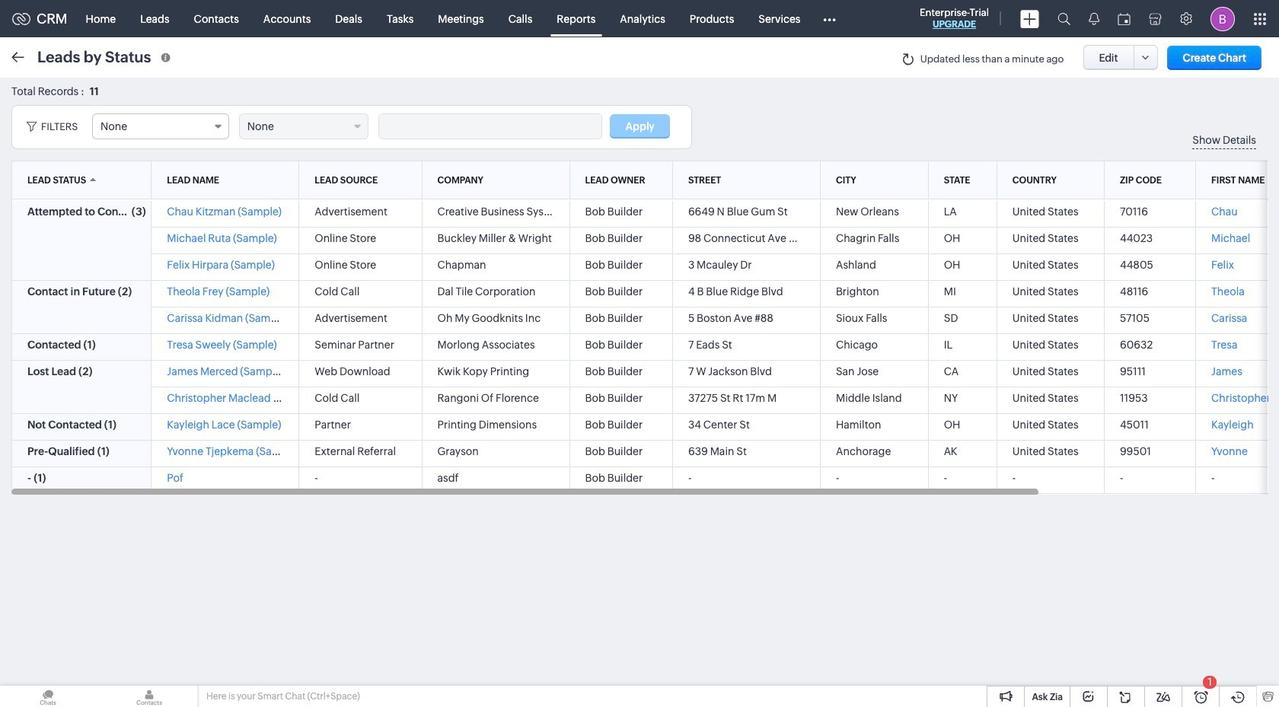 Task type: locate. For each thing, give the bounding box(es) containing it.
None text field
[[379, 114, 601, 139]]

signals element
[[1080, 0, 1109, 37]]

create menu image
[[1021, 10, 1040, 28]]

signals image
[[1089, 12, 1100, 25]]

None field
[[92, 113, 229, 139], [239, 113, 368, 139], [92, 113, 229, 139], [239, 113, 368, 139]]

create menu element
[[1011, 0, 1049, 37]]

search element
[[1049, 0, 1080, 37]]



Task type: describe. For each thing, give the bounding box(es) containing it.
logo image
[[12, 13, 30, 25]]

calendar image
[[1118, 13, 1131, 25]]

chats image
[[0, 686, 96, 708]]

contacts image
[[101, 686, 197, 708]]

search image
[[1058, 12, 1071, 25]]

profile element
[[1202, 0, 1244, 37]]

profile image
[[1211, 6, 1235, 31]]

Other Modules field
[[813, 6, 846, 31]]



Task type: vqa. For each thing, say whether or not it's contained in the screenshot.
Calls
no



